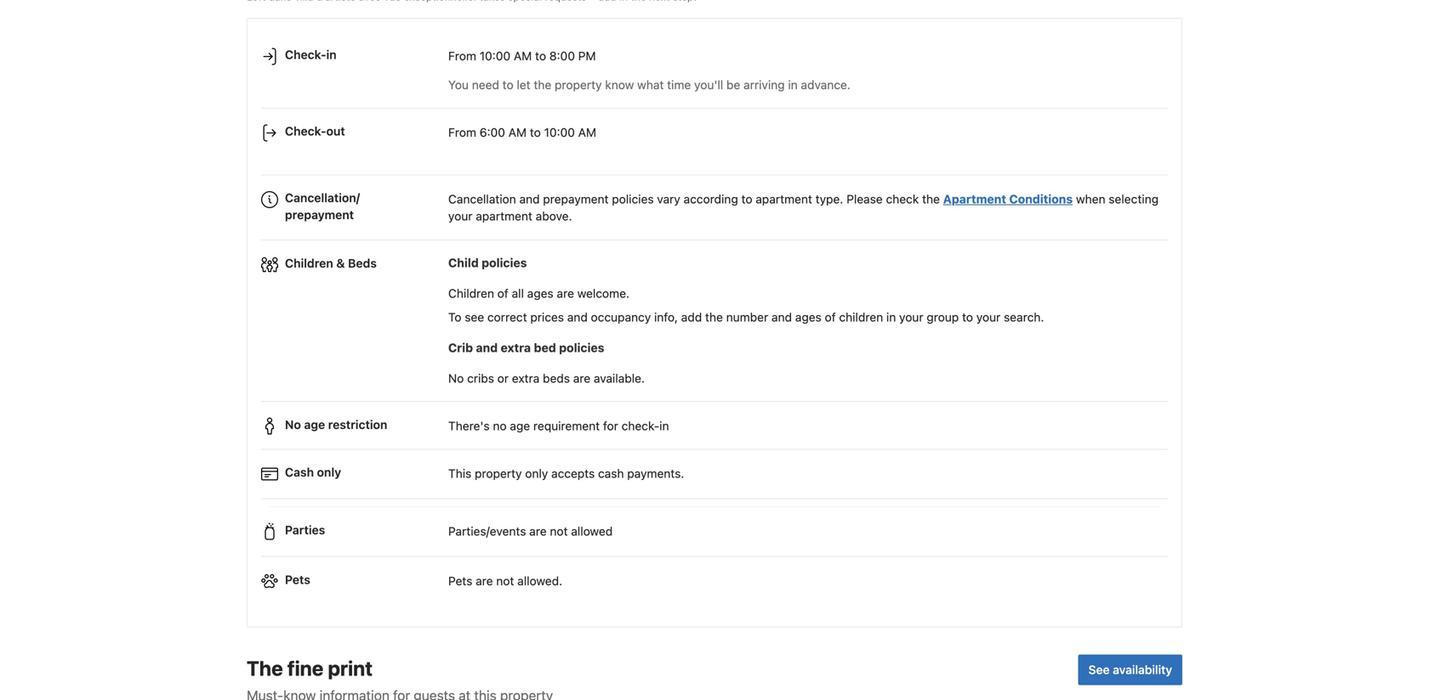 Task type: vqa. For each thing, say whether or not it's contained in the screenshot.
2nd response: from the top of the page
no



Task type: locate. For each thing, give the bounding box(es) containing it.
to left 'let'
[[503, 78, 514, 92]]

2 check- from the top
[[285, 124, 326, 138]]

are up prices
[[557, 287, 574, 301]]

1 horizontal spatial age
[[510, 419, 530, 433]]

0 horizontal spatial pets
[[285, 573, 310, 587]]

1 vertical spatial the
[[922, 192, 940, 206]]

0 vertical spatial property
[[555, 78, 602, 92]]

you
[[448, 78, 469, 92]]

the right check
[[922, 192, 940, 206]]

not
[[550, 525, 568, 539], [496, 575, 514, 589]]

not left allowed.
[[496, 575, 514, 589]]

your inside "when selecting your apartment above."
[[448, 209, 473, 223]]

1 vertical spatial check-
[[285, 124, 326, 138]]

of left the children
[[825, 310, 836, 324]]

see availability button
[[1078, 655, 1182, 686]]

of
[[497, 287, 509, 301], [825, 310, 836, 324]]

children up "see"
[[448, 287, 494, 301]]

payments.
[[627, 467, 684, 481]]

you need to let the property know what time you'll be arriving in advance.
[[448, 78, 851, 92]]

1 horizontal spatial pets
[[448, 575, 472, 589]]

are right beds on the left
[[573, 372, 591, 386]]

1 vertical spatial of
[[825, 310, 836, 324]]

policies right bed
[[559, 341, 604, 355]]

pets down parties
[[285, 573, 310, 587]]

policies up all
[[482, 256, 527, 270]]

advance.
[[801, 78, 851, 92]]

children
[[285, 256, 333, 270], [448, 287, 494, 301]]

only right cash
[[317, 466, 341, 480]]

parties
[[285, 524, 325, 538]]

cash
[[598, 467, 624, 481]]

no up cash
[[285, 418, 301, 432]]

your left search.
[[976, 310, 1001, 324]]

in right arriving
[[788, 78, 798, 92]]

property
[[555, 78, 602, 92], [475, 467, 522, 481]]

1 vertical spatial apartment
[[476, 209, 532, 223]]

age right "no"
[[510, 419, 530, 433]]

policies left vary
[[612, 192, 654, 206]]

check- for out
[[285, 124, 326, 138]]

property right this
[[475, 467, 522, 481]]

0 horizontal spatial your
[[448, 209, 473, 223]]

requirement
[[533, 419, 600, 433]]

pets for pets
[[285, 573, 310, 587]]

ages left the children
[[795, 310, 822, 324]]

0 horizontal spatial apartment
[[476, 209, 532, 223]]

1 vertical spatial policies
[[482, 256, 527, 270]]

allowed
[[571, 525, 613, 539]]

2 from from the top
[[448, 126, 476, 140]]

pets
[[285, 573, 310, 587], [448, 575, 472, 589]]

2 vertical spatial the
[[705, 310, 723, 324]]

no
[[493, 419, 507, 433]]

0 horizontal spatial not
[[496, 575, 514, 589]]

1 horizontal spatial no
[[448, 372, 464, 386]]

0 vertical spatial children
[[285, 256, 333, 270]]

1 horizontal spatial policies
[[559, 341, 604, 355]]

your left group
[[899, 310, 924, 324]]

0 horizontal spatial no
[[285, 418, 301, 432]]

6:00 am
[[480, 126, 527, 140]]

policies
[[612, 192, 654, 206], [482, 256, 527, 270], [559, 341, 604, 355]]

0 vertical spatial from
[[448, 49, 476, 63]]

to right group
[[962, 310, 973, 324]]

1 vertical spatial prepayment
[[285, 208, 354, 222]]

0 horizontal spatial prepayment
[[285, 208, 354, 222]]

1 horizontal spatial 10:00 am
[[544, 126, 596, 140]]

ages right all
[[527, 287, 554, 301]]

number
[[726, 310, 768, 324]]

0 horizontal spatial the
[[534, 78, 552, 92]]

0 vertical spatial ages
[[527, 287, 554, 301]]

1 horizontal spatial of
[[825, 310, 836, 324]]

from
[[448, 49, 476, 63], [448, 126, 476, 140]]

be
[[727, 78, 740, 92]]

0 horizontal spatial policies
[[482, 256, 527, 270]]

no for no cribs or extra beds are available.
[[448, 372, 464, 386]]

children left &
[[285, 256, 333, 270]]

check- up cancellation/
[[285, 124, 326, 138]]

1 vertical spatial extra
[[512, 372, 540, 386]]

1 vertical spatial from
[[448, 126, 476, 140]]

prices
[[530, 310, 564, 324]]

property down 8:00 pm at the top
[[555, 78, 602, 92]]

apartment
[[756, 192, 812, 206], [476, 209, 532, 223]]

10:00 am up 'let'
[[480, 49, 532, 63]]

your down cancellation
[[448, 209, 473, 223]]

check- for in
[[285, 48, 326, 62]]

in up out
[[326, 48, 337, 62]]

in
[[326, 48, 337, 62], [788, 78, 798, 92], [886, 310, 896, 324], [659, 419, 669, 433]]

0 vertical spatial no
[[448, 372, 464, 386]]

and right crib
[[476, 341, 498, 355]]

check-
[[285, 48, 326, 62], [285, 124, 326, 138]]

2 vertical spatial policies
[[559, 341, 604, 355]]

from 10:00 am to 8:00 pm
[[448, 49, 596, 63]]

pets are not allowed.
[[448, 575, 562, 589]]

1 horizontal spatial property
[[555, 78, 602, 92]]

there's
[[448, 419, 490, 433]]

0 horizontal spatial property
[[475, 467, 522, 481]]

only
[[317, 466, 341, 480], [525, 467, 548, 481]]

age
[[304, 418, 325, 432], [510, 419, 530, 433]]

and right 'number'
[[772, 310, 792, 324]]

availability
[[1113, 663, 1172, 677]]

10:00 am
[[480, 49, 532, 63], [544, 126, 596, 140]]

no for no age restriction
[[285, 418, 301, 432]]

age left restriction
[[304, 418, 325, 432]]

1 horizontal spatial children
[[448, 287, 494, 301]]

need
[[472, 78, 499, 92]]

parties/events
[[448, 525, 526, 539]]

of left all
[[497, 287, 509, 301]]

ages
[[527, 287, 554, 301], [795, 310, 822, 324]]

no
[[448, 372, 464, 386], [285, 418, 301, 432]]

0 vertical spatial of
[[497, 287, 509, 301]]

from for from 10:00 am to 8:00 pm
[[448, 49, 476, 63]]

info,
[[654, 310, 678, 324]]

0 vertical spatial 10:00 am
[[480, 49, 532, 63]]

cancellation/ prepayment
[[285, 191, 360, 222]]

1 horizontal spatial not
[[550, 525, 568, 539]]

the
[[534, 78, 552, 92], [922, 192, 940, 206], [705, 310, 723, 324]]

from up the you
[[448, 49, 476, 63]]

see
[[465, 310, 484, 324]]

1 from from the top
[[448, 49, 476, 63]]

are up allowed.
[[529, 525, 547, 539]]

cancellation/
[[285, 191, 360, 205]]

correct
[[487, 310, 527, 324]]

prepayment up above.
[[543, 192, 609, 206]]

&
[[336, 256, 345, 270]]

the
[[247, 657, 283, 681]]

10:00 am right 6:00 am on the left top
[[544, 126, 596, 140]]

1 horizontal spatial apartment
[[756, 192, 812, 206]]

not for allowed
[[550, 525, 568, 539]]

0 horizontal spatial children
[[285, 256, 333, 270]]

from left 6:00 am on the left top
[[448, 126, 476, 140]]

apartment
[[943, 192, 1006, 206]]

prepayment down cancellation/
[[285, 208, 354, 222]]

1 horizontal spatial only
[[525, 467, 548, 481]]

1 vertical spatial ages
[[795, 310, 822, 324]]

extra right or
[[512, 372, 540, 386]]

the right 'let'
[[534, 78, 552, 92]]

to left 8:00 pm at the top
[[535, 49, 546, 63]]

0 vertical spatial not
[[550, 525, 568, 539]]

vary
[[657, 192, 680, 206]]

occupancy
[[591, 310, 651, 324]]

1 check- from the top
[[285, 48, 326, 62]]

your
[[448, 209, 473, 223], [899, 310, 924, 324], [976, 310, 1001, 324]]

1 horizontal spatial prepayment
[[543, 192, 609, 206]]

apartment left type.
[[756, 192, 812, 206]]

to right according
[[741, 192, 752, 206]]

to
[[535, 49, 546, 63], [503, 78, 514, 92], [530, 126, 541, 140], [741, 192, 752, 206], [962, 310, 973, 324]]

8:00 pm
[[549, 49, 596, 63]]

0 vertical spatial policies
[[612, 192, 654, 206]]

not left allowed on the bottom left of page
[[550, 525, 568, 539]]

1 horizontal spatial ages
[[795, 310, 822, 324]]

check- up check-out
[[285, 48, 326, 62]]

the right add at the left of page
[[705, 310, 723, 324]]

no age restriction
[[285, 418, 387, 432]]

and up above.
[[519, 192, 540, 206]]

0 vertical spatial apartment
[[756, 192, 812, 206]]

cash
[[285, 466, 314, 480]]

extra left bed
[[501, 341, 531, 355]]

no left cribs
[[448, 372, 464, 386]]

0 vertical spatial check-
[[285, 48, 326, 62]]

apartment down cancellation
[[476, 209, 532, 223]]

cash only
[[285, 466, 341, 480]]

to right 6:00 am on the left top
[[530, 126, 541, 140]]

pets down parties/events
[[448, 575, 472, 589]]

search.
[[1004, 310, 1044, 324]]

1 vertical spatial children
[[448, 287, 494, 301]]

check-
[[622, 419, 660, 433]]

when
[[1076, 192, 1106, 206]]

1 vertical spatial not
[[496, 575, 514, 589]]

0 horizontal spatial of
[[497, 287, 509, 301]]

prepayment
[[543, 192, 609, 206], [285, 208, 354, 222]]

1 vertical spatial no
[[285, 418, 301, 432]]

only left accepts
[[525, 467, 548, 481]]



Task type: describe. For each thing, give the bounding box(es) containing it.
from for from 6:00 am to 10:00 am
[[448, 126, 476, 140]]

children of all ages are welcome.
[[448, 287, 630, 301]]

fine
[[287, 657, 324, 681]]

0 horizontal spatial ages
[[527, 287, 554, 301]]

what
[[637, 78, 664, 92]]

the fine print
[[247, 657, 373, 681]]

see availability
[[1089, 663, 1172, 677]]

child
[[448, 256, 479, 270]]

1 vertical spatial property
[[475, 467, 522, 481]]

welcome.
[[577, 287, 630, 301]]

2 horizontal spatial your
[[976, 310, 1001, 324]]

cancellation
[[448, 192, 516, 206]]

check
[[886, 192, 919, 206]]

accepts
[[551, 467, 595, 481]]

0 vertical spatial the
[[534, 78, 552, 92]]

parties/events are not allowed
[[448, 525, 613, 539]]

in right the children
[[886, 310, 896, 324]]

children
[[839, 310, 883, 324]]

and right prices
[[567, 310, 588, 324]]

children for children of all ages are welcome.
[[448, 287, 494, 301]]

beds
[[543, 372, 570, 386]]

to for 10:00 am
[[530, 126, 541, 140]]

in up 'payments.'
[[659, 419, 669, 433]]

for
[[603, 419, 618, 433]]

out
[[326, 124, 345, 138]]

or
[[497, 372, 509, 386]]

to
[[448, 310, 461, 324]]

to for 8:00 pm
[[535, 49, 546, 63]]

prepayment inside cancellation/ prepayment
[[285, 208, 354, 222]]

0 vertical spatial extra
[[501, 341, 531, 355]]

to see correct prices and occupancy info, add the number and ages of children in your group to your search.
[[448, 310, 1044, 324]]

arriving
[[744, 78, 785, 92]]

apartment inside "when selecting your apartment above."
[[476, 209, 532, 223]]

1 horizontal spatial your
[[899, 310, 924, 324]]

children & beds
[[285, 256, 377, 270]]

know
[[605, 78, 634, 92]]

selecting
[[1109, 192, 1159, 206]]

this property only accepts cash payments.
[[448, 467, 684, 481]]

allowed.
[[517, 575, 562, 589]]

there's no age requirement for check-in
[[448, 419, 669, 433]]

above.
[[536, 209, 572, 223]]

cribs
[[467, 372, 494, 386]]

not for allowed.
[[496, 575, 514, 589]]

type.
[[816, 192, 843, 206]]

all
[[512, 287, 524, 301]]

restriction
[[328, 418, 387, 432]]

child policies
[[448, 256, 527, 270]]

conditions
[[1009, 192, 1073, 206]]

are down parties/events
[[476, 575, 493, 589]]

available.
[[594, 372, 645, 386]]

cancellation and prepayment policies vary according to apartment type. please check the apartment conditions
[[448, 192, 1073, 206]]

check-in
[[285, 48, 337, 62]]

from 6:00 am to 10:00 am
[[448, 126, 596, 140]]

see
[[1089, 663, 1110, 677]]

to for let
[[503, 78, 514, 92]]

2 horizontal spatial the
[[922, 192, 940, 206]]

bed
[[534, 341, 556, 355]]

pets for pets are not allowed.
[[448, 575, 472, 589]]

0 horizontal spatial 10:00 am
[[480, 49, 532, 63]]

apartment conditions link
[[943, 192, 1073, 206]]

when selecting your apartment above.
[[448, 192, 1159, 223]]

0 horizontal spatial age
[[304, 418, 325, 432]]

check-out
[[285, 124, 345, 138]]

add
[[681, 310, 702, 324]]

let
[[517, 78, 531, 92]]

please
[[847, 192, 883, 206]]

crib and extra bed policies
[[448, 341, 604, 355]]

you'll
[[694, 78, 723, 92]]

1 vertical spatial 10:00 am
[[544, 126, 596, 140]]

time
[[667, 78, 691, 92]]

this
[[448, 467, 472, 481]]

beds
[[348, 256, 377, 270]]

0 vertical spatial prepayment
[[543, 192, 609, 206]]

according
[[684, 192, 738, 206]]

children for children & beds
[[285, 256, 333, 270]]

crib
[[448, 341, 473, 355]]

group
[[927, 310, 959, 324]]

1 horizontal spatial the
[[705, 310, 723, 324]]

print
[[328, 657, 373, 681]]

2 horizontal spatial policies
[[612, 192, 654, 206]]

0 horizontal spatial only
[[317, 466, 341, 480]]

no cribs or extra beds are available.
[[448, 372, 645, 386]]



